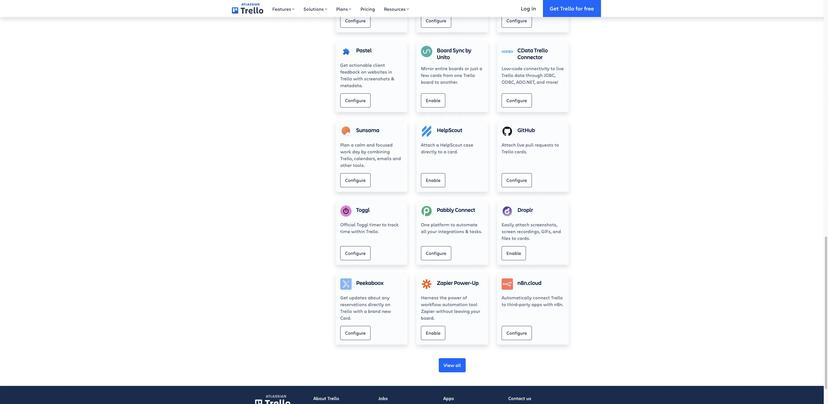 Task type: vqa. For each thing, say whether or not it's contained in the screenshot.


Task type: describe. For each thing, give the bounding box(es) containing it.
automatically
[[502, 295, 532, 301]]

timer
[[370, 222, 381, 228]]

easily attach screenshots, screen recordings, gifs, and files to cards.
[[502, 222, 561, 241]]

or
[[465, 66, 469, 72]]

jobs
[[379, 396, 388, 402]]

brand
[[368, 309, 381, 315]]

power
[[448, 295, 462, 301]]

configure for n8n.cloud
[[507, 330, 527, 336]]

apps link
[[439, 391, 504, 404]]

tasks.
[[470, 229, 482, 235]]

focused
[[376, 142, 393, 148]]

platform
[[431, 222, 450, 228]]

free
[[584, 5, 594, 12]]

calm
[[355, 142, 366, 148]]

time
[[340, 229, 350, 235]]

configure link for toggl
[[340, 247, 371, 261]]

by inside plan a calm and focused work day by combining trello, calendars, emails and other tools.
[[361, 149, 366, 155]]

configure link for sunsama
[[340, 173, 371, 188]]

resources button
[[380, 0, 414, 17]]

third-
[[508, 302, 519, 308]]

connector
[[518, 53, 543, 61]]

cards. inside attach live pull requests to trello cards.
[[515, 149, 527, 155]]

low-code connectivity to live trello data through jdbc, odbc, ado.net, and more!
[[502, 66, 564, 85]]

combining
[[368, 149, 390, 155]]

view all
[[444, 362, 461, 368]]

configure link for cdata trello connector
[[502, 94, 532, 108]]

droplr
[[518, 206, 533, 214]]

configure for pastel
[[345, 97, 366, 103]]

to inside low-code connectivity to live trello data through jdbc, odbc, ado.net, and more!
[[551, 66, 555, 72]]

plan
[[340, 142, 350, 148]]

websites
[[368, 69, 387, 75]]

solutions button
[[299, 0, 332, 17]]

0 vertical spatial toggl
[[356, 206, 370, 214]]

get trello for free link
[[543, 0, 601, 17]]

harness the power of workflow automation tool zapier without leaving your board.
[[421, 295, 480, 321]]

feedback
[[340, 69, 360, 75]]

pricing link
[[356, 0, 380, 17]]

files
[[502, 235, 511, 241]]

screenshots
[[364, 76, 390, 82]]

mirror entire boards or just a few cards from one trello board to another.
[[421, 66, 482, 85]]

a inside mirror entire boards or just a few cards from one trello board to another.
[[480, 66, 482, 72]]

data
[[515, 72, 525, 78]]

official toggl timer to track time within trello.
[[340, 222, 399, 235]]

code
[[512, 66, 523, 72]]

through
[[526, 72, 543, 78]]

from
[[443, 72, 453, 78]]

enable for zapier power-up
[[426, 330, 441, 336]]

screen
[[502, 229, 516, 235]]

actionable
[[349, 62, 372, 68]]

gifs,
[[542, 229, 552, 235]]

track
[[388, 222, 399, 228]]

trello inside cdata trello connector
[[534, 47, 548, 54]]

0 vertical spatial zapier
[[437, 279, 453, 287]]

one
[[421, 222, 430, 228]]

trello.
[[366, 229, 379, 235]]

zapier inside harness the power of workflow automation tool zapier without leaving your board.
[[421, 309, 435, 315]]

enable for board sync by unito
[[426, 97, 441, 103]]

with inside automatically connect trello to third-party apps with n8n.
[[544, 302, 553, 308]]

configure link for peekaboox
[[340, 326, 371, 341]]

cards. inside easily attach screenshots, screen recordings, gifs, and files to cards.
[[518, 235, 530, 241]]

enable for droplr
[[507, 250, 521, 256]]

about trello link
[[309, 391, 374, 404]]

0 vertical spatial get
[[550, 5, 559, 12]]

and inside easily attach screenshots, screen recordings, gifs, and files to cards.
[[553, 229, 561, 235]]

low-
[[502, 66, 512, 72]]

trello inside get updates about any reservations directly on trello with a brand new card.
[[340, 309, 352, 315]]

card.
[[448, 149, 458, 155]]

in inside log in link
[[532, 5, 536, 12]]

workflow
[[421, 302, 441, 308]]

pull
[[526, 142, 534, 148]]

get for pastel
[[340, 62, 348, 68]]

to inside one platform to automate all your integrations & tasks.
[[451, 222, 455, 228]]

work
[[340, 149, 351, 155]]

enable for helpscout
[[426, 177, 441, 183]]

metadata.
[[340, 83, 363, 89]]

configure for sunsama
[[345, 177, 366, 183]]

about
[[368, 295, 381, 301]]

configure for toggl
[[345, 250, 366, 256]]

configure for github
[[507, 177, 527, 183]]

peekaboox
[[356, 279, 384, 287]]

emails
[[377, 156, 392, 162]]

contact us link
[[504, 391, 569, 404]]

& inside the get actionable client feedback on websites in trello with screenshots & metadata.
[[391, 76, 395, 82]]

configure for peekaboox
[[345, 330, 366, 336]]

board
[[437, 47, 452, 54]]

tool
[[469, 302, 478, 308]]

without
[[436, 309, 453, 315]]

easily
[[502, 222, 514, 228]]

trello inside automatically connect trello to third-party apps with n8n.
[[551, 295, 563, 301]]

jobs link
[[374, 391, 439, 404]]

apps
[[444, 396, 454, 402]]

calendars,
[[354, 156, 376, 162]]

n8n.cloud
[[518, 279, 542, 287]]

contact us
[[509, 396, 532, 402]]

connect
[[533, 295, 550, 301]]

ado.net,
[[516, 79, 536, 85]]

case
[[464, 142, 473, 148]]

trello inside mirror entire boards or just a few cards from one trello board to another.
[[464, 72, 475, 78]]

connectivity
[[524, 66, 550, 72]]

plan a calm and focused work day by combining trello, calendars, emails and other tools.
[[340, 142, 401, 168]]

trello inside attach live pull requests to trello cards.
[[502, 149, 514, 155]]

helpscout inside attach a helpscout case directly to a card.
[[440, 142, 462, 148]]

pricing
[[361, 6, 375, 12]]

day
[[352, 149, 360, 155]]

configure link for pabbly connect
[[421, 247, 451, 261]]

board sync by unito
[[437, 47, 472, 61]]

pabbly connect
[[437, 206, 475, 214]]



Task type: locate. For each thing, give the bounding box(es) containing it.
with for peekaboox
[[353, 309, 363, 315]]

client
[[373, 62, 385, 68]]

screenshots,
[[531, 222, 558, 228]]

a
[[480, 66, 482, 72], [351, 142, 354, 148], [436, 142, 439, 148], [444, 149, 447, 155], [364, 309, 367, 315]]

get for peekaboox
[[340, 295, 348, 301]]

1 horizontal spatial zapier
[[437, 279, 453, 287]]

directly inside attach a helpscout case directly to a card.
[[421, 149, 437, 155]]

and inside low-code connectivity to live trello data through jdbc, odbc, ado.net, and more!
[[537, 79, 545, 85]]

log in link
[[514, 0, 543, 17]]

to inside 'official toggl timer to track time within trello.'
[[382, 222, 387, 228]]

enable link for droplr
[[502, 247, 526, 261]]

attach a helpscout case directly to a card.
[[421, 142, 473, 155]]

integrations
[[438, 229, 464, 235]]

cards
[[430, 72, 442, 78]]

live left pull
[[517, 142, 525, 148]]

get up feedback
[[340, 62, 348, 68]]

plans button
[[332, 0, 356, 17]]

with inside the get actionable client feedback on websites in trello with screenshots & metadata.
[[353, 76, 363, 82]]

0 horizontal spatial attach
[[421, 142, 435, 148]]

1 horizontal spatial directly
[[421, 149, 437, 155]]

party
[[519, 302, 531, 308]]

0 horizontal spatial your
[[428, 229, 437, 235]]

0 vertical spatial all
[[421, 229, 427, 235]]

to right requests
[[555, 142, 559, 148]]

to up integrations
[[451, 222, 455, 228]]

power-
[[454, 279, 472, 287]]

cards. down recordings,
[[518, 235, 530, 241]]

1 horizontal spatial attach
[[502, 142, 516, 148]]

configure for pabbly connect
[[426, 250, 447, 256]]

2 vertical spatial with
[[353, 309, 363, 315]]

1 vertical spatial your
[[471, 309, 480, 315]]

attach
[[421, 142, 435, 148], [502, 142, 516, 148]]

1 vertical spatial toggl
[[357, 222, 368, 228]]

directly up brand at bottom left
[[368, 302, 384, 308]]

1 vertical spatial &
[[465, 229, 469, 235]]

to inside attach a helpscout case directly to a card.
[[438, 149, 443, 155]]

0 vertical spatial live
[[557, 66, 564, 72]]

& inside one platform to automate all your integrations & tasks.
[[465, 229, 469, 235]]

on inside get updates about any reservations directly on trello with a brand new card.
[[385, 302, 391, 308]]

0 vertical spatial cards.
[[515, 149, 527, 155]]

get inside the get actionable client feedback on websites in trello with screenshots & metadata.
[[340, 62, 348, 68]]

1 vertical spatial helpscout
[[440, 142, 462, 148]]

any
[[382, 295, 390, 301]]

n8n.
[[554, 302, 564, 308]]

1 attach from the left
[[421, 142, 435, 148]]

in
[[532, 5, 536, 12], [388, 69, 392, 75]]

toggl up within
[[357, 222, 368, 228]]

your inside one platform to automate all your integrations & tasks.
[[428, 229, 437, 235]]

all inside button
[[456, 362, 461, 368]]

1 vertical spatial with
[[544, 302, 553, 308]]

updates
[[349, 295, 367, 301]]

1 vertical spatial zapier
[[421, 309, 435, 315]]

0 vertical spatial your
[[428, 229, 437, 235]]

on
[[361, 69, 367, 75], [385, 302, 391, 308]]

in right websites
[[388, 69, 392, 75]]

to inside mirror entire boards or just a few cards from one trello board to another.
[[435, 79, 439, 85]]

0 vertical spatial by
[[466, 47, 472, 54]]

2 vertical spatial get
[[340, 295, 348, 301]]

0 vertical spatial on
[[361, 69, 367, 75]]

pabbly
[[437, 206, 454, 214]]

log in
[[521, 5, 536, 12]]

to inside automatically connect trello to third-party apps with n8n.
[[502, 302, 506, 308]]

enable
[[426, 97, 441, 103], [426, 177, 441, 183], [507, 250, 521, 256], [426, 330, 441, 336]]

directly
[[421, 149, 437, 155], [368, 302, 384, 308]]

1 vertical spatial on
[[385, 302, 391, 308]]

odbc,
[[502, 79, 515, 85]]

on inside the get actionable client feedback on websites in trello with screenshots & metadata.
[[361, 69, 367, 75]]

on down actionable
[[361, 69, 367, 75]]

zapier up board.
[[421, 309, 435, 315]]

to down cards
[[435, 79, 439, 85]]

few
[[421, 72, 429, 78]]

with up 'metadata.'
[[353, 76, 363, 82]]

card.
[[340, 315, 351, 321]]

the
[[440, 295, 447, 301]]

contact
[[509, 396, 525, 402]]

automation
[[443, 302, 468, 308]]

view all button
[[439, 359, 466, 373]]

live
[[557, 66, 564, 72], [517, 142, 525, 148]]

to inside attach live pull requests to trello cards.
[[555, 142, 559, 148]]

toggl up timer
[[356, 206, 370, 214]]

and right emails in the top of the page
[[393, 156, 401, 162]]

1 horizontal spatial your
[[471, 309, 480, 315]]

toggl
[[356, 206, 370, 214], [357, 222, 368, 228]]

0 horizontal spatial all
[[421, 229, 427, 235]]

directly left card.
[[421, 149, 437, 155]]

all inside one platform to automate all your integrations & tasks.
[[421, 229, 427, 235]]

board
[[421, 79, 434, 85]]

1 vertical spatial by
[[361, 149, 366, 155]]

one
[[454, 72, 462, 78]]

get inside get updates about any reservations directly on trello with a brand new card.
[[340, 295, 348, 301]]

a inside get updates about any reservations directly on trello with a brand new card.
[[364, 309, 367, 315]]

attach inside attach a helpscout case directly to a card.
[[421, 142, 435, 148]]

0 horizontal spatial zapier
[[421, 309, 435, 315]]

on up new
[[385, 302, 391, 308]]

1 vertical spatial in
[[388, 69, 392, 75]]

and right the gifs,
[[553, 229, 561, 235]]

configure for cdata trello connector
[[507, 97, 527, 103]]

with
[[353, 76, 363, 82], [544, 302, 553, 308], [353, 309, 363, 315]]

your down the tool
[[471, 309, 480, 315]]

zapier
[[437, 279, 453, 287], [421, 309, 435, 315]]

0 vertical spatial with
[[353, 76, 363, 82]]

live up more!
[[557, 66, 564, 72]]

up
[[472, 279, 479, 287]]

by up calendars,
[[361, 149, 366, 155]]

with inside get updates about any reservations directly on trello with a brand new card.
[[353, 309, 363, 315]]

1 vertical spatial get
[[340, 62, 348, 68]]

log
[[521, 5, 530, 12]]

with down reservations
[[353, 309, 363, 315]]

get up reservations
[[340, 295, 348, 301]]

1 horizontal spatial in
[[532, 5, 536, 12]]

attach
[[516, 222, 530, 228]]

trello,
[[340, 156, 353, 162]]

attach for helpscout
[[421, 142, 435, 148]]

a inside plan a calm and focused work day by combining trello, calendars, emails and other tools.
[[351, 142, 354, 148]]

to up the jdbc,
[[551, 66, 555, 72]]

1 vertical spatial cards.
[[518, 235, 530, 241]]

your inside harness the power of workflow automation tool zapier without leaving your board.
[[471, 309, 480, 315]]

& down automate
[[465, 229, 469, 235]]

helpscout up attach a helpscout case directly to a card.
[[437, 126, 463, 134]]

1 horizontal spatial live
[[557, 66, 564, 72]]

0 horizontal spatial live
[[517, 142, 525, 148]]

all down the one
[[421, 229, 427, 235]]

by right sync
[[466, 47, 472, 54]]

enable link for helpscout
[[421, 173, 446, 188]]

0 horizontal spatial in
[[388, 69, 392, 75]]

zapier up the at the right of the page
[[437, 279, 453, 287]]

unito
[[437, 53, 450, 61]]

enable link for zapier power-up
[[421, 326, 446, 341]]

pastel
[[356, 47, 372, 54]]

get updates about any reservations directly on trello with a brand new card.
[[340, 295, 391, 321]]

attach live pull requests to trello cards.
[[502, 142, 559, 155]]

0 horizontal spatial directly
[[368, 302, 384, 308]]

0 vertical spatial helpscout
[[437, 126, 463, 134]]

plans
[[336, 6, 348, 12]]

1 horizontal spatial on
[[385, 302, 391, 308]]

directly inside get updates about any reservations directly on trello with a brand new card.
[[368, 302, 384, 308]]

about trello
[[314, 396, 339, 402]]

and down through
[[537, 79, 545, 85]]

with for pastel
[[353, 76, 363, 82]]

and
[[537, 79, 545, 85], [367, 142, 375, 148], [393, 156, 401, 162], [553, 229, 561, 235]]

1 vertical spatial live
[[517, 142, 525, 148]]

in right log
[[532, 5, 536, 12]]

0 vertical spatial in
[[532, 5, 536, 12]]

configure link for pastel
[[340, 94, 371, 108]]

cards. down pull
[[515, 149, 527, 155]]

to left the track
[[382, 222, 387, 228]]

apps
[[532, 302, 542, 308]]

1 horizontal spatial &
[[465, 229, 469, 235]]

1 horizontal spatial all
[[456, 362, 461, 368]]

with down connect
[[544, 302, 553, 308]]

0 horizontal spatial on
[[361, 69, 367, 75]]

leaving
[[454, 309, 470, 315]]

more!
[[546, 79, 559, 85]]

1 vertical spatial all
[[456, 362, 461, 368]]

for
[[576, 5, 583, 12]]

in inside the get actionable client feedback on websites in trello with screenshots & metadata.
[[388, 69, 392, 75]]

to inside easily attach screenshots, screen recordings, gifs, and files to cards.
[[512, 235, 516, 241]]

0 horizontal spatial by
[[361, 149, 366, 155]]

features button
[[268, 0, 299, 17]]

resources
[[384, 6, 406, 12]]

to left third-
[[502, 302, 506, 308]]

all right view
[[456, 362, 461, 368]]

& right screenshots
[[391, 76, 395, 82]]

sync
[[453, 47, 465, 54]]

1 vertical spatial directly
[[368, 302, 384, 308]]

to left card.
[[438, 149, 443, 155]]

helpscout up card.
[[440, 142, 462, 148]]

attach for github
[[502, 142, 516, 148]]

to right files on the bottom of the page
[[512, 235, 516, 241]]

harness
[[421, 295, 439, 301]]

your
[[428, 229, 437, 235], [471, 309, 480, 315]]

get left for
[[550, 5, 559, 12]]

configure link for n8n.cloud
[[502, 326, 532, 341]]

enable link for board sync by unito
[[421, 94, 446, 108]]

view
[[444, 362, 455, 368]]

live inside low-code connectivity to live trello data through jdbc, odbc, ado.net, and more!
[[557, 66, 564, 72]]

and right calm
[[367, 142, 375, 148]]

2 attach from the left
[[502, 142, 516, 148]]

by inside board sync by unito
[[466, 47, 472, 54]]

automate
[[456, 222, 478, 228]]

0 horizontal spatial &
[[391, 76, 395, 82]]

mirror
[[421, 66, 434, 72]]

trello inside low-code connectivity to live trello data through jdbc, odbc, ado.net, and more!
[[502, 72, 514, 78]]

0 vertical spatial &
[[391, 76, 395, 82]]

tools.
[[353, 162, 365, 168]]

your down the one
[[428, 229, 437, 235]]

1 horizontal spatial by
[[466, 47, 472, 54]]

attach inside attach live pull requests to trello cards.
[[502, 142, 516, 148]]

boards
[[449, 66, 464, 72]]

configure link for github
[[502, 173, 532, 188]]

about
[[314, 396, 326, 402]]

atlassian trello image
[[232, 3, 263, 14], [255, 396, 291, 404], [266, 396, 286, 398]]

one platform to automate all your integrations & tasks.
[[421, 222, 482, 235]]

live inside attach live pull requests to trello cards.
[[517, 142, 525, 148]]

requests
[[535, 142, 554, 148]]

configure link
[[340, 14, 371, 28], [421, 14, 451, 28], [502, 14, 532, 28], [340, 94, 371, 108], [502, 94, 532, 108], [340, 173, 371, 188], [502, 173, 532, 188], [340, 247, 371, 261], [421, 247, 451, 261], [340, 326, 371, 341], [502, 326, 532, 341]]

toggl inside 'official toggl timer to track time within trello.'
[[357, 222, 368, 228]]

entire
[[435, 66, 448, 72]]

cards.
[[515, 149, 527, 155], [518, 235, 530, 241]]

0 vertical spatial directly
[[421, 149, 437, 155]]

trello inside the get actionable client feedback on websites in trello with screenshots & metadata.
[[340, 76, 352, 82]]



